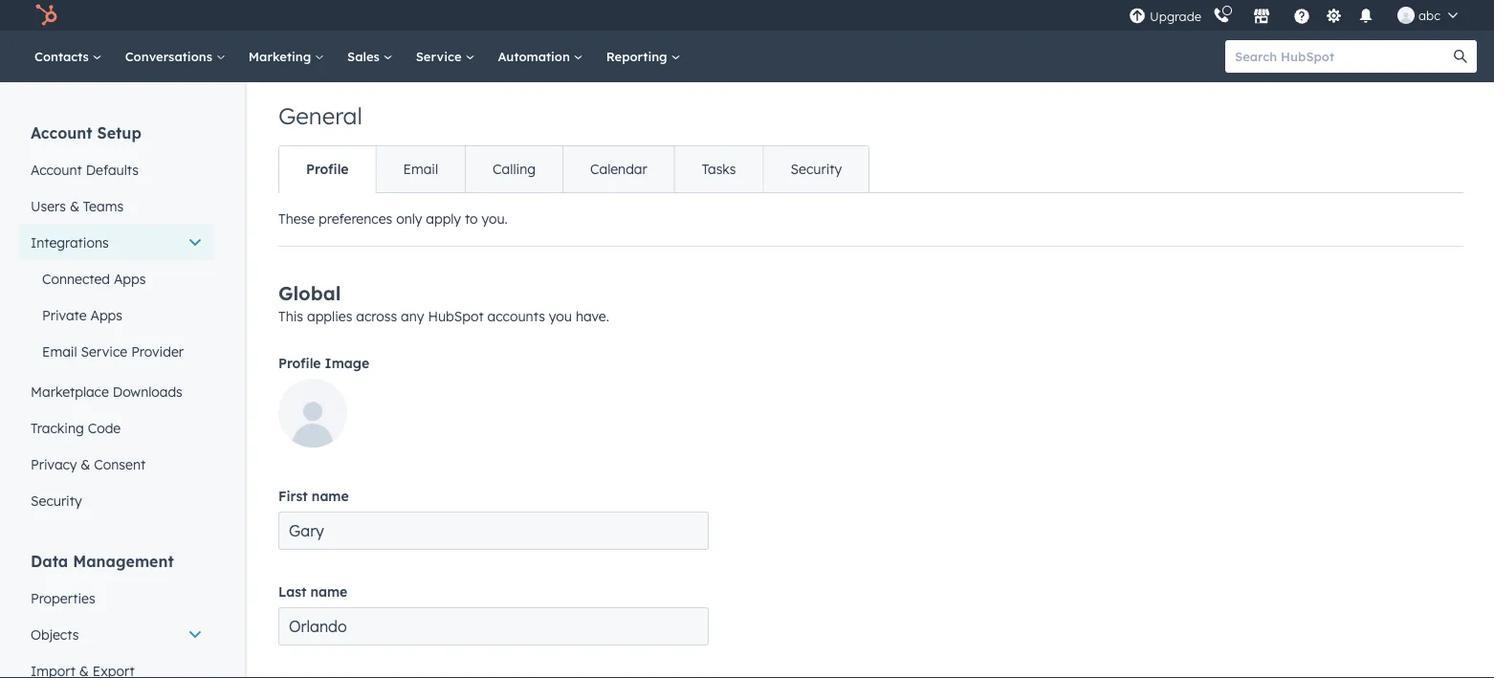 Task type: vqa. For each thing, say whether or not it's contained in the screenshot.
SEARCH DASHBOARDS search box
no



Task type: describe. For each thing, give the bounding box(es) containing it.
you.
[[482, 211, 508, 227]]

general
[[278, 101, 363, 130]]

contacts
[[34, 48, 93, 64]]

downloads
[[113, 383, 183, 400]]

name for first name
[[312, 488, 349, 505]]

marketplace downloads link
[[19, 374, 214, 410]]

these
[[278, 211, 315, 227]]

defaults
[[86, 161, 139, 178]]

upgrade image
[[1129, 8, 1147, 25]]

0 vertical spatial security
[[791, 161, 842, 178]]

only
[[396, 211, 422, 227]]

profile for profile image
[[278, 355, 321, 372]]

conversations
[[125, 48, 216, 64]]

tracking code link
[[19, 410, 214, 446]]

edit button
[[278, 379, 347, 455]]

settings link
[[1323, 5, 1346, 25]]

users & teams
[[31, 198, 124, 214]]

privacy
[[31, 456, 77, 473]]

gary orlando image
[[1398, 7, 1415, 24]]

users & teams link
[[19, 188, 214, 224]]

help image
[[1294, 9, 1311, 26]]

connected
[[42, 270, 110, 287]]

service link
[[404, 31, 487, 82]]

objects button
[[19, 617, 214, 653]]

integrations button
[[19, 224, 214, 261]]

tasks
[[702, 161, 736, 178]]

properties
[[31, 590, 95, 607]]

profile image
[[278, 355, 370, 372]]

notifications button
[[1350, 0, 1383, 31]]

to
[[465, 211, 478, 227]]

tracking
[[31, 420, 84, 436]]

& for users
[[70, 198, 79, 214]]

automation link
[[487, 31, 595, 82]]

first name
[[278, 488, 349, 505]]

marketing
[[249, 48, 315, 64]]

connected apps
[[42, 270, 146, 287]]

global this applies across any hubspot accounts you have.
[[278, 281, 609, 325]]

private apps
[[42, 307, 123, 323]]

first
[[278, 488, 308, 505]]

account setup element
[[19, 122, 214, 519]]

apply
[[426, 211, 461, 227]]

data
[[31, 552, 68, 571]]

email for email
[[403, 161, 438, 178]]

service inside account setup element
[[81, 343, 127, 360]]

reporting
[[606, 48, 671, 64]]

notifications
[[31, 64, 112, 80]]

automation
[[498, 48, 574, 64]]

calling
[[493, 161, 536, 178]]

email service provider link
[[19, 333, 214, 370]]

connected apps link
[[19, 261, 214, 297]]

provider
[[131, 343, 184, 360]]

email service provider
[[42, 343, 184, 360]]

code
[[88, 420, 121, 436]]

integrations
[[31, 234, 109, 251]]

calling icon image
[[1213, 7, 1231, 25]]

0 horizontal spatial security link
[[19, 483, 214, 519]]

data management
[[31, 552, 174, 571]]

search image
[[1455, 50, 1468, 63]]

any
[[401, 308, 424, 325]]

settings image
[[1326, 8, 1343, 25]]

account for account defaults
[[31, 161, 82, 178]]

hubspot image
[[34, 4, 57, 27]]



Task type: locate. For each thing, give the bounding box(es) containing it.
objects
[[31, 626, 79, 643]]

email inside account setup element
[[42, 343, 77, 360]]

setup
[[97, 123, 141, 142]]

privacy & consent link
[[19, 446, 214, 483]]

1 vertical spatial apps
[[90, 307, 123, 323]]

& right privacy on the left of page
[[81, 456, 90, 473]]

profile down the general on the top of page
[[306, 161, 349, 178]]

calling link
[[465, 146, 563, 192]]

menu containing abc
[[1127, 0, 1472, 31]]

teams
[[83, 198, 124, 214]]

navigation
[[278, 145, 870, 193]]

0 vertical spatial name
[[312, 488, 349, 505]]

service right sales link
[[416, 48, 465, 64]]

accounts
[[488, 308, 545, 325]]

0 vertical spatial profile
[[306, 161, 349, 178]]

0 vertical spatial service
[[416, 48, 465, 64]]

service inside "link"
[[416, 48, 465, 64]]

email link
[[376, 146, 465, 192]]

applies
[[307, 308, 353, 325]]

0 vertical spatial account
[[31, 123, 92, 142]]

1 vertical spatial &
[[81, 456, 90, 473]]

users
[[31, 198, 66, 214]]

notifications link
[[19, 54, 214, 90]]

1 vertical spatial security link
[[19, 483, 214, 519]]

email up only
[[403, 161, 438, 178]]

marketplaces button
[[1242, 0, 1282, 31]]

management
[[73, 552, 174, 571]]

email
[[403, 161, 438, 178], [42, 343, 77, 360]]

global
[[278, 281, 341, 305]]

marketplace
[[31, 383, 109, 400]]

account up users
[[31, 161, 82, 178]]

apps for connected apps
[[114, 270, 146, 287]]

2 account from the top
[[31, 161, 82, 178]]

0 vertical spatial email
[[403, 161, 438, 178]]

apps
[[114, 270, 146, 287], [90, 307, 123, 323]]

sales
[[347, 48, 383, 64]]

account for account setup
[[31, 123, 92, 142]]

1 horizontal spatial &
[[81, 456, 90, 473]]

calling icon button
[[1206, 3, 1238, 28]]

account up the account defaults
[[31, 123, 92, 142]]

1 horizontal spatial security
[[791, 161, 842, 178]]

1 vertical spatial security
[[31, 492, 82, 509]]

0 vertical spatial security link
[[763, 146, 869, 192]]

abc button
[[1387, 0, 1470, 31]]

1 horizontal spatial email
[[403, 161, 438, 178]]

marketplaces image
[[1254, 9, 1271, 26]]

1 vertical spatial email
[[42, 343, 77, 360]]

data management element
[[19, 551, 214, 678]]

0 vertical spatial apps
[[114, 270, 146, 287]]

1 account from the top
[[31, 123, 92, 142]]

apps for private apps
[[90, 307, 123, 323]]

marketplace downloads
[[31, 383, 183, 400]]

1 vertical spatial profile
[[278, 355, 321, 372]]

preferences
[[319, 211, 393, 227]]

1 horizontal spatial security link
[[763, 146, 869, 192]]

Search HubSpot search field
[[1226, 40, 1460, 73]]

profile for profile
[[306, 161, 349, 178]]

abc
[[1419, 7, 1441, 23]]

help button
[[1286, 0, 1319, 31]]

calendar link
[[563, 146, 674, 192]]

profile
[[306, 161, 349, 178], [278, 355, 321, 372]]

menu
[[1127, 0, 1472, 31]]

1 horizontal spatial service
[[416, 48, 465, 64]]

First name text field
[[278, 512, 709, 550]]

0 vertical spatial &
[[70, 198, 79, 214]]

1 vertical spatial service
[[81, 343, 127, 360]]

notifications image
[[1358, 9, 1375, 26]]

0 horizontal spatial security
[[31, 492, 82, 509]]

0 horizontal spatial &
[[70, 198, 79, 214]]

name for last name
[[311, 584, 348, 600]]

sales link
[[336, 31, 404, 82]]

Last name text field
[[278, 608, 709, 646]]

properties link
[[19, 580, 214, 617]]

account defaults
[[31, 161, 139, 178]]

apps up email service provider
[[90, 307, 123, 323]]

contacts link
[[23, 31, 114, 82]]

email down private at the top left of page
[[42, 343, 77, 360]]

calendar
[[590, 161, 648, 178]]

account defaults link
[[19, 152, 214, 188]]

marketing link
[[237, 31, 336, 82]]

privacy & consent
[[31, 456, 146, 473]]

account
[[31, 123, 92, 142], [31, 161, 82, 178]]

security
[[791, 161, 842, 178], [31, 492, 82, 509]]

private apps link
[[19, 297, 214, 333]]

hubspot
[[428, 308, 484, 325]]

have.
[[576, 308, 609, 325]]

email for email service provider
[[42, 343, 77, 360]]

you
[[549, 308, 572, 325]]

0 horizontal spatial email
[[42, 343, 77, 360]]

last
[[278, 584, 307, 600]]

this
[[278, 308, 303, 325]]

name right first
[[312, 488, 349, 505]]

1 vertical spatial account
[[31, 161, 82, 178]]

last name
[[278, 584, 348, 600]]

&
[[70, 198, 79, 214], [81, 456, 90, 473]]

service down private apps link
[[81, 343, 127, 360]]

service
[[416, 48, 465, 64], [81, 343, 127, 360]]

conversations link
[[114, 31, 237, 82]]

security inside account setup element
[[31, 492, 82, 509]]

consent
[[94, 456, 146, 473]]

hubspot link
[[23, 4, 72, 27]]

& for privacy
[[81, 456, 90, 473]]

tracking code
[[31, 420, 121, 436]]

navigation containing profile
[[278, 145, 870, 193]]

upgrade
[[1150, 9, 1202, 24]]

profile link
[[279, 146, 376, 192]]

across
[[356, 308, 397, 325]]

search button
[[1445, 40, 1478, 73]]

private
[[42, 307, 87, 323]]

these preferences only apply to you.
[[278, 211, 508, 227]]

security link
[[763, 146, 869, 192], [19, 483, 214, 519]]

apps down integrations "button"
[[114, 270, 146, 287]]

tasks link
[[674, 146, 763, 192]]

image
[[325, 355, 370, 372]]

account setup
[[31, 123, 141, 142]]

& right users
[[70, 198, 79, 214]]

reporting link
[[595, 31, 692, 82]]

name right last
[[311, 584, 348, 600]]

0 horizontal spatial service
[[81, 343, 127, 360]]

name
[[312, 488, 349, 505], [311, 584, 348, 600]]

profile left image
[[278, 355, 321, 372]]

1 vertical spatial name
[[311, 584, 348, 600]]



